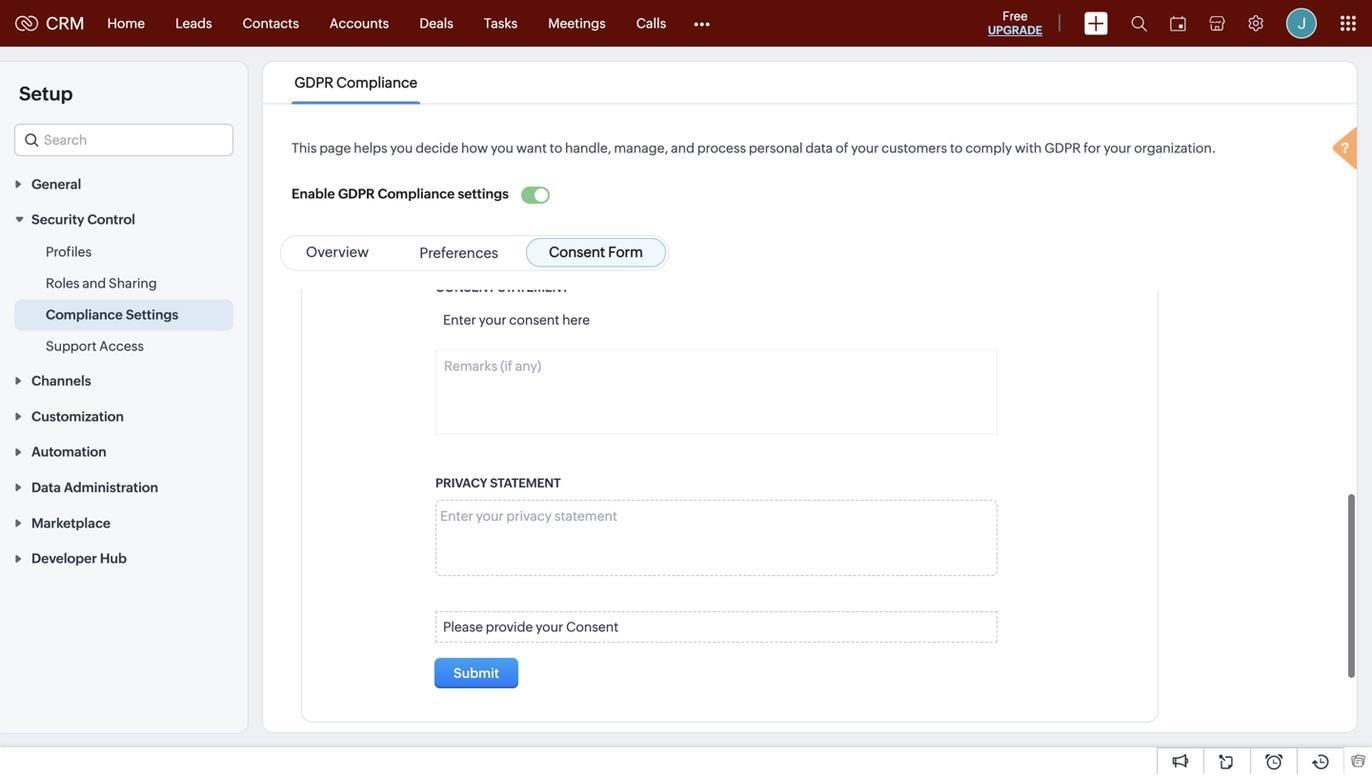Task type: describe. For each thing, give the bounding box(es) containing it.
2 you from the left
[[491, 141, 514, 156]]

developer
[[31, 552, 97, 567]]

administration
[[64, 480, 158, 496]]

helps
[[354, 141, 388, 156]]

Other Modules field
[[682, 8, 723, 39]]

0 vertical spatial gdpr
[[295, 74, 334, 91]]

data administration button
[[0, 470, 248, 505]]

support access link
[[46, 337, 144, 356]]

enable gdpr compliance settings
[[292, 186, 509, 202]]

deals
[[420, 16, 454, 31]]

please provide your consent
[[443, 620, 619, 635]]

upgrade
[[988, 24, 1043, 37]]

marketplace button
[[0, 505, 248, 541]]

channels button
[[0, 363, 248, 398]]

manage,
[[614, 141, 668, 156]]

page
[[320, 141, 351, 156]]

marketplace
[[31, 516, 111, 531]]

settings
[[126, 308, 179, 323]]

1 you from the left
[[390, 141, 413, 156]]

consent statement
[[436, 281, 569, 295]]

security control
[[31, 212, 135, 227]]

consent
[[509, 312, 560, 328]]

settings
[[458, 186, 509, 202]]

statement for privacy statement
[[490, 476, 561, 491]]

search element
[[1120, 0, 1159, 47]]

privacy
[[436, 476, 487, 491]]

help image
[[1329, 124, 1367, 176]]

logo image
[[15, 16, 38, 31]]

consent inside list item
[[549, 244, 605, 261]]

enable
[[292, 186, 335, 202]]

customers
[[882, 141, 947, 156]]

data
[[806, 141, 833, 156]]

leads link
[[160, 0, 227, 46]]

statement for consent statement
[[498, 281, 569, 295]]

roles and sharing
[[46, 276, 157, 291]]

privacy statement
[[436, 476, 561, 491]]

customization button
[[0, 398, 248, 434]]

hub
[[100, 552, 127, 567]]

security control button
[[0, 201, 248, 237]]

compliance inside security control "region"
[[46, 308, 123, 323]]

sharing
[[109, 276, 157, 291]]

security control region
[[0, 237, 248, 363]]

tasks link
[[469, 0, 533, 46]]

how
[[461, 141, 488, 156]]

gdpr compliance link
[[292, 74, 420, 91]]

your right enter
[[479, 312, 507, 328]]

setup
[[19, 83, 73, 105]]

Enter your privacy statement text field
[[436, 500, 998, 576]]

roles and sharing link
[[46, 274, 157, 293]]

tasks
[[484, 16, 518, 31]]

preferences link
[[417, 245, 501, 261]]

contacts
[[243, 16, 299, 31]]

crm link
[[15, 14, 84, 33]]

profiles
[[46, 245, 92, 260]]

support access
[[46, 339, 144, 354]]

consent form list item
[[524, 236, 668, 270]]

automation
[[31, 445, 107, 460]]

1 horizontal spatial gdpr
[[338, 186, 375, 202]]

your right of
[[851, 141, 879, 156]]

contacts link
[[227, 0, 314, 46]]

search image
[[1131, 15, 1148, 31]]

this
[[292, 141, 317, 156]]

enter your consent here
[[443, 312, 590, 328]]

create menu image
[[1085, 12, 1108, 35]]

2 horizontal spatial gdpr
[[1045, 141, 1081, 156]]

please
[[443, 620, 483, 635]]

calls
[[636, 16, 666, 31]]

data
[[31, 480, 61, 496]]

this page helps you decide how you want to handle, manage, and process personal data of your customers to comply with gdpr for your organization.
[[292, 141, 1216, 156]]

provide
[[486, 620, 533, 635]]

general button
[[0, 166, 248, 201]]



Task type: locate. For each thing, give the bounding box(es) containing it.
list
[[281, 236, 668, 270]]

developer hub
[[31, 552, 127, 567]]

your right for
[[1104, 141, 1132, 156]]

your
[[851, 141, 879, 156], [1104, 141, 1132, 156], [479, 312, 507, 328], [536, 620, 563, 635]]

gdpr right enable
[[338, 186, 375, 202]]

1 vertical spatial compliance
[[378, 186, 455, 202]]

free
[[1003, 9, 1028, 23]]

roles
[[46, 276, 80, 291]]

0 vertical spatial statement
[[498, 281, 569, 295]]

profile element
[[1275, 0, 1329, 46]]

consent form
[[549, 244, 643, 261]]

free upgrade
[[988, 9, 1043, 37]]

of
[[836, 141, 849, 156]]

0 vertical spatial compliance
[[336, 74, 417, 91]]

and right roles
[[82, 276, 106, 291]]

here
[[562, 312, 590, 328]]

and inside security control "region"
[[82, 276, 106, 291]]

and left process
[[671, 141, 695, 156]]

compliance settings link
[[46, 306, 179, 325]]

2 vertical spatial gdpr
[[338, 186, 375, 202]]

to
[[550, 141, 562, 156], [950, 141, 963, 156]]

gdpr left for
[[1045, 141, 1081, 156]]

decide
[[416, 141, 459, 156]]

home link
[[92, 0, 160, 46]]

None field
[[14, 124, 234, 156]]

overview link
[[303, 244, 372, 261]]

0 horizontal spatial and
[[82, 276, 106, 291]]

gdpr compliance
[[295, 74, 417, 91]]

to right want
[[550, 141, 562, 156]]

0 horizontal spatial to
[[550, 141, 562, 156]]

create menu element
[[1073, 0, 1120, 46]]

consent right provide at the bottom left of page
[[566, 620, 619, 635]]

0 horizontal spatial gdpr
[[295, 74, 334, 91]]

crm
[[46, 14, 84, 33]]

organization.
[[1134, 141, 1216, 156]]

1 to from the left
[[550, 141, 562, 156]]

handle,
[[565, 141, 611, 156]]

developer hub button
[[0, 541, 248, 576]]

0 horizontal spatial you
[[390, 141, 413, 156]]

statement right privacy on the bottom left of page
[[490, 476, 561, 491]]

you right the helps
[[390, 141, 413, 156]]

statement
[[498, 281, 569, 295], [490, 476, 561, 491]]

home
[[107, 16, 145, 31]]

customization
[[31, 409, 124, 424]]

meetings
[[548, 16, 606, 31]]

want
[[516, 141, 547, 156]]

your right provide at the bottom left of page
[[536, 620, 563, 635]]

1 horizontal spatial you
[[491, 141, 514, 156]]

with
[[1015, 141, 1042, 156]]

you
[[390, 141, 413, 156], [491, 141, 514, 156]]

meetings link
[[533, 0, 621, 46]]

comply
[[966, 141, 1012, 156]]

channels
[[31, 374, 91, 389]]

1 horizontal spatial to
[[950, 141, 963, 156]]

and
[[671, 141, 695, 156], [82, 276, 106, 291]]

automation button
[[0, 434, 248, 470]]

1 vertical spatial consent
[[566, 620, 619, 635]]

you right how
[[491, 141, 514, 156]]

accounts link
[[314, 0, 404, 46]]

control
[[87, 212, 135, 227]]

list containing overview
[[281, 236, 668, 270]]

general
[[31, 177, 81, 192]]

gdpr
[[295, 74, 334, 91], [1045, 141, 1081, 156], [338, 186, 375, 202]]

2 to from the left
[[950, 141, 963, 156]]

1 vertical spatial statement
[[490, 476, 561, 491]]

statement up consent
[[498, 281, 569, 295]]

for
[[1084, 141, 1101, 156]]

consent
[[436, 281, 495, 295]]

personal
[[749, 141, 803, 156]]

deals link
[[404, 0, 469, 46]]

access
[[99, 339, 144, 354]]

0 vertical spatial and
[[671, 141, 695, 156]]

form
[[608, 244, 643, 261]]

to left comply
[[950, 141, 963, 156]]

calls link
[[621, 0, 682, 46]]

accounts
[[330, 16, 389, 31]]

profile image
[[1287, 8, 1317, 39]]

1 vertical spatial and
[[82, 276, 106, 291]]

support
[[46, 339, 97, 354]]

leads
[[175, 16, 212, 31]]

preferences
[[420, 245, 498, 261]]

enter
[[443, 312, 476, 328]]

1 vertical spatial gdpr
[[1045, 141, 1081, 156]]

gdpr up this
[[295, 74, 334, 91]]

2 vertical spatial compliance
[[46, 308, 123, 323]]

consent form link
[[546, 244, 646, 261]]

compliance settings
[[46, 308, 179, 323]]

compliance
[[336, 74, 417, 91], [378, 186, 455, 202], [46, 308, 123, 323]]

0 vertical spatial consent
[[549, 244, 605, 261]]

Search text field
[[15, 125, 233, 155]]

compliance up the support access
[[46, 308, 123, 323]]

compliance down the accounts
[[336, 74, 417, 91]]

1 horizontal spatial and
[[671, 141, 695, 156]]

overview
[[306, 244, 369, 261]]

security
[[31, 212, 84, 227]]

process
[[697, 141, 746, 156]]

compliance down decide
[[378, 186, 455, 202]]

data administration
[[31, 480, 158, 496]]

profiles link
[[46, 243, 92, 262]]

calendar image
[[1170, 16, 1187, 31]]

consent left form
[[549, 244, 605, 261]]



Task type: vqa. For each thing, say whether or not it's contained in the screenshot.
The Mmm D, Yyyy text field
no



